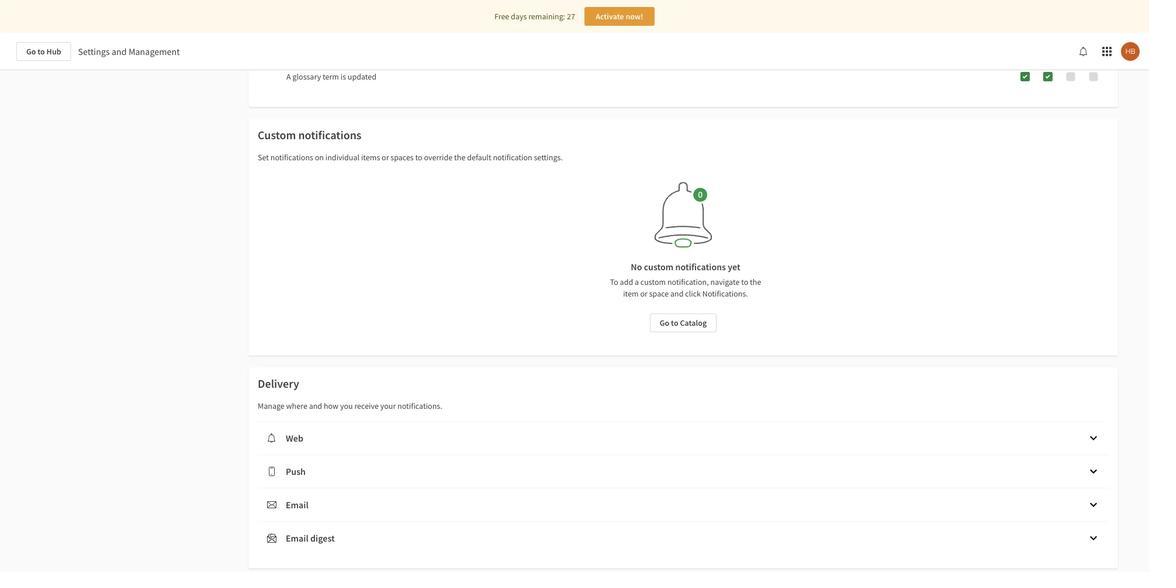 Task type: describe. For each thing, give the bounding box(es) containing it.
manage
[[258, 401, 285, 411]]

override
[[424, 152, 453, 163]]

updated
[[348, 71, 377, 82]]

howard brown image
[[1122, 42, 1141, 61]]

spaces
[[391, 152, 414, 163]]

email digest button
[[258, 522, 1110, 554]]

term
[[323, 71, 339, 82]]

glossary
[[293, 71, 321, 82]]

notifications for custom
[[299, 128, 362, 142]]

delivery
[[258, 376, 299, 391]]

go to hub
[[26, 46, 61, 57]]

go to catalog
[[660, 318, 707, 328]]

notification
[[493, 152, 533, 163]]

remaining:
[[529, 11, 566, 22]]

go for go to catalog
[[660, 318, 670, 328]]

notifications for set
[[271, 152, 313, 163]]

1 horizontal spatial and
[[309, 401, 322, 411]]

hub
[[47, 46, 61, 57]]

0 horizontal spatial the
[[454, 152, 466, 163]]

push button
[[258, 455, 1110, 488]]

go to catalog button
[[650, 313, 717, 332]]

where
[[286, 401, 308, 411]]

settings.
[[534, 152, 563, 163]]

add
[[620, 277, 634, 287]]

custom
[[258, 128, 296, 142]]

email for email
[[286, 499, 309, 511]]

and inside no custom notifications yet to add a custom notification, navigate to the item or space and click notifications.
[[671, 288, 684, 299]]

settings
[[78, 46, 110, 57]]

navigate
[[711, 277, 740, 287]]

email digest
[[286, 532, 335, 544]]

on
[[315, 152, 324, 163]]

0 vertical spatial custom
[[644, 261, 674, 273]]

no
[[631, 261, 642, 273]]

to
[[610, 277, 619, 287]]

settings and management
[[78, 46, 180, 57]]

set notifications on individual items or spaces to override the default notification settings.
[[258, 152, 563, 163]]

free
[[495, 11, 510, 22]]

how
[[324, 401, 339, 411]]

to left hub
[[38, 46, 45, 57]]

a
[[287, 71, 291, 82]]

individual
[[326, 152, 360, 163]]

notifications inside no custom notifications yet to add a custom notification, navigate to the item or space and click notifications.
[[676, 261, 726, 273]]

web button
[[258, 422, 1110, 454]]

27
[[567, 11, 575, 22]]



Task type: locate. For each thing, give the bounding box(es) containing it.
0 horizontal spatial and
[[112, 46, 127, 57]]

2 vertical spatial and
[[309, 401, 322, 411]]

activate now! link
[[585, 7, 655, 26]]

1 vertical spatial go
[[660, 318, 670, 328]]

1 email from the top
[[286, 499, 309, 511]]

0 vertical spatial email
[[286, 499, 309, 511]]

click
[[686, 288, 701, 299]]

custom up space
[[641, 277, 666, 287]]

notifications.
[[703, 288, 749, 299]]

a
[[635, 277, 639, 287]]

1 horizontal spatial or
[[641, 288, 648, 299]]

go to hub link
[[16, 42, 71, 61]]

free days remaining: 27
[[495, 11, 575, 22]]

2 horizontal spatial and
[[671, 288, 684, 299]]

main content containing custom notifications
[[0, 0, 1150, 572]]

to left catalog
[[671, 318, 679, 328]]

1 horizontal spatial the
[[750, 277, 762, 287]]

1 vertical spatial notifications
[[271, 152, 313, 163]]

email
[[286, 499, 309, 511], [286, 532, 309, 544]]

default
[[467, 152, 492, 163]]

email inside dropdown button
[[286, 532, 309, 544]]

email left digest at the bottom left of the page
[[286, 532, 309, 544]]

to inside no custom notifications yet to add a custom notification, navigate to the item or space and click notifications.
[[742, 277, 749, 287]]

notifications up notification,
[[676, 261, 726, 273]]

digest
[[311, 532, 335, 544]]

1 vertical spatial or
[[641, 288, 648, 299]]

web
[[286, 432, 304, 444]]

the
[[454, 152, 466, 163], [750, 277, 762, 287]]

0 vertical spatial the
[[454, 152, 466, 163]]

email inside dropdown button
[[286, 499, 309, 511]]

0 horizontal spatial go
[[26, 46, 36, 57]]

activate
[[596, 11, 624, 22]]

is
[[341, 71, 346, 82]]

item
[[624, 288, 639, 299]]

and left click
[[671, 288, 684, 299]]

go inside button
[[660, 318, 670, 328]]

notifications.
[[398, 401, 443, 411]]

the left the default
[[454, 152, 466, 163]]

activate now!
[[596, 11, 644, 22]]

notification,
[[668, 277, 709, 287]]

0 vertical spatial and
[[112, 46, 127, 57]]

email for email digest
[[286, 532, 309, 544]]

email button
[[258, 488, 1110, 521]]

custom notifications
[[258, 128, 362, 142]]

go for go to hub
[[26, 46, 36, 57]]

custom right no
[[644, 261, 674, 273]]

or
[[382, 152, 389, 163], [641, 288, 648, 299]]

1 vertical spatial email
[[286, 532, 309, 544]]

the right the navigate
[[750, 277, 762, 287]]

space
[[650, 288, 669, 299]]

1 vertical spatial the
[[750, 277, 762, 287]]

main content
[[0, 0, 1150, 572]]

to
[[38, 46, 45, 57], [416, 152, 423, 163], [742, 277, 749, 287], [671, 318, 679, 328]]

0 vertical spatial or
[[382, 152, 389, 163]]

management
[[129, 46, 180, 57]]

push
[[286, 466, 306, 477]]

to right the navigate
[[742, 277, 749, 287]]

notifications up on
[[299, 128, 362, 142]]

no custom notifications yet to add a custom notification, navigate to the item or space and click notifications.
[[610, 261, 762, 299]]

and left how
[[309, 401, 322, 411]]

notifications down custom
[[271, 152, 313, 163]]

and right settings
[[112, 46, 127, 57]]

or right items
[[382, 152, 389, 163]]

2 vertical spatial notifications
[[676, 261, 726, 273]]

your
[[381, 401, 396, 411]]

1 horizontal spatial go
[[660, 318, 670, 328]]

email down push
[[286, 499, 309, 511]]

to inside button
[[671, 318, 679, 328]]

catalog
[[680, 318, 707, 328]]

go
[[26, 46, 36, 57], [660, 318, 670, 328]]

notifications
[[299, 128, 362, 142], [271, 152, 313, 163], [676, 261, 726, 273]]

1 vertical spatial custom
[[641, 277, 666, 287]]

0 horizontal spatial or
[[382, 152, 389, 163]]

go left catalog
[[660, 318, 670, 328]]

0 vertical spatial notifications
[[299, 128, 362, 142]]

0 vertical spatial go
[[26, 46, 36, 57]]

manage where and how you receive your notifications.
[[258, 401, 443, 411]]

the inside no custom notifications yet to add a custom notification, navigate to the item or space and click notifications.
[[750, 277, 762, 287]]

go left hub
[[26, 46, 36, 57]]

and
[[112, 46, 127, 57], [671, 288, 684, 299], [309, 401, 322, 411]]

1 vertical spatial and
[[671, 288, 684, 299]]

or right "item"
[[641, 288, 648, 299]]

custom
[[644, 261, 674, 273], [641, 277, 666, 287]]

or inside no custom notifications yet to add a custom notification, navigate to the item or space and click notifications.
[[641, 288, 648, 299]]

items
[[361, 152, 380, 163]]

now!
[[626, 11, 644, 22]]

to right spaces
[[416, 152, 423, 163]]

yet
[[728, 261, 741, 273]]

a glossary term is updated
[[287, 71, 377, 82]]

receive
[[355, 401, 379, 411]]

set
[[258, 152, 269, 163]]

2 email from the top
[[286, 532, 309, 544]]

days
[[511, 11, 527, 22]]

you
[[340, 401, 353, 411]]



Task type: vqa. For each thing, say whether or not it's contained in the screenshot.
"Qlik Sense app" Cell corresponding to first cell from the top '3 days ago' button
no



